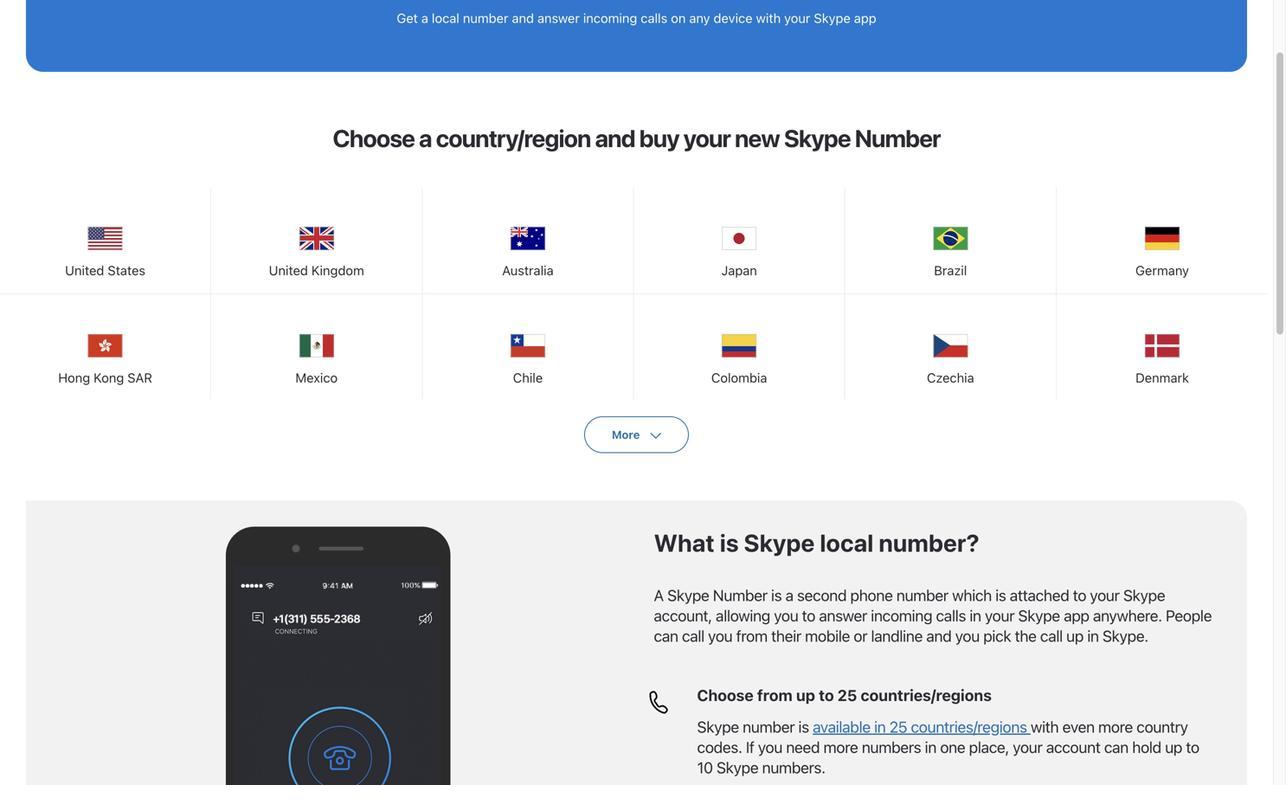Task type: locate. For each thing, give the bounding box(es) containing it.
with
[[757, 11, 781, 26], [1031, 718, 1059, 737]]

people
[[1167, 607, 1213, 625]]

number?
[[879, 529, 980, 558]]

more right even
[[1099, 718, 1134, 737]]

25 up numbers
[[890, 718, 908, 737]]

your up anywhere.
[[1091, 587, 1120, 605]]

calls down which
[[937, 607, 967, 625]]

1 horizontal spatial calls
[[937, 607, 967, 625]]

or
[[854, 627, 868, 646]]

1 horizontal spatial 25
[[890, 718, 908, 737]]

number right get
[[463, 11, 509, 26]]

can inside with even more country codes. if you need more numbers in one place, your account can hold up to 10 skype numbers.
[[1105, 738, 1129, 757]]

co image
[[722, 329, 757, 364]]

0 vertical spatial a
[[422, 11, 429, 26]]

0 horizontal spatial united
[[65, 263, 104, 278]]

more
[[1099, 718, 1134, 737], [824, 738, 859, 757]]

and
[[512, 11, 534, 26], [595, 124, 635, 153], [927, 627, 952, 646]]

0 horizontal spatial 25
[[838, 686, 858, 705]]

even
[[1063, 718, 1095, 737]]

0 horizontal spatial app
[[855, 11, 877, 26]]

number up if
[[743, 718, 795, 737]]

up
[[1067, 627, 1084, 646], [797, 686, 816, 705], [1166, 738, 1183, 757]]

0 vertical spatial can
[[654, 627, 679, 646]]

1 vertical spatial and
[[595, 124, 635, 153]]

1 horizontal spatial call
[[1041, 627, 1063, 646]]

colombia link
[[634, 295, 845, 399]]

app
[[855, 11, 877, 26], [1065, 607, 1090, 625]]

brazil
[[935, 263, 968, 278]]

number
[[463, 11, 509, 26], [897, 587, 949, 605], [743, 718, 795, 737]]

0 horizontal spatial can
[[654, 627, 679, 646]]

1 vertical spatial incoming
[[871, 607, 933, 625]]

1 vertical spatial number
[[897, 587, 949, 605]]

call down account,
[[682, 627, 705, 646]]

0 horizontal spatial incoming
[[584, 11, 638, 26]]

1 vertical spatial choose
[[698, 686, 754, 705]]

united states
[[65, 263, 146, 278]]

one
[[941, 738, 966, 757]]

2 call from the left
[[1041, 627, 1063, 646]]

choose a country/region and buy your new skype number element
[[0, 187, 1274, 402]]

hong
[[58, 370, 90, 386]]

number up landline at the right
[[897, 587, 949, 605]]

germany
[[1136, 263, 1190, 278]]

kong
[[94, 370, 124, 386]]

0 horizontal spatial more
[[824, 738, 859, 757]]

skype inside with even more country codes. if you need more numbers in one place, your account can hold up to 10 skype numbers.
[[717, 759, 759, 777]]

skype
[[814, 11, 851, 26], [784, 124, 851, 153], [744, 529, 815, 558], [668, 587, 710, 605], [1124, 587, 1166, 605], [1019, 607, 1061, 625], [698, 718, 740, 737], [717, 759, 759, 777]]

incoming up landline at the right
[[871, 607, 933, 625]]

and inside a skype number is a second phone number which is attached to your skype account, allowing you to answer incoming calls in your skype app anywhere. people can call you from their mobile or landline and you pick the call up in skype.
[[927, 627, 952, 646]]

0 vertical spatial from
[[737, 627, 768, 646]]

new
[[735, 124, 780, 153]]

calls
[[641, 11, 668, 26], [937, 607, 967, 625]]

1 vertical spatial more
[[824, 738, 859, 757]]

a inside a skype number is a second phone number which is attached to your skype account, allowing you to answer incoming calls in your skype app anywhere. people can call you from their mobile or landline and you pick the call up in skype.
[[786, 587, 794, 605]]

app inside a skype number is a second phone number which is attached to your skype account, allowing you to answer incoming calls in your skype app anywhere. people can call you from their mobile or landline and you pick the call up in skype.
[[1065, 607, 1090, 625]]

2 horizontal spatial and
[[927, 627, 952, 646]]

choose from up to 25 countries/regions
[[698, 686, 992, 705]]

your right device
[[785, 11, 811, 26]]

10
[[698, 759, 713, 777]]

your right place,
[[1014, 738, 1043, 757]]

1 vertical spatial from
[[758, 686, 793, 705]]

place,
[[970, 738, 1010, 757]]

united kingdom
[[269, 263, 364, 278]]

0 horizontal spatial answer
[[538, 11, 580, 26]]

in inside with even more country codes. if you need more numbers in one place, your account can hold up to 10 skype numbers.
[[926, 738, 937, 757]]

incoming
[[584, 11, 638, 26], [871, 607, 933, 625]]

jp image
[[722, 222, 757, 257]]

pick
[[984, 627, 1012, 646]]

can
[[654, 627, 679, 646], [1105, 738, 1129, 757]]

1 horizontal spatial answer
[[820, 607, 868, 625]]

0 vertical spatial number
[[855, 124, 941, 153]]

denmark link
[[1057, 295, 1269, 399]]

you right if
[[759, 738, 783, 757]]

1 horizontal spatial number
[[855, 124, 941, 153]]

0 horizontal spatial choose
[[333, 124, 415, 153]]

0 horizontal spatial call
[[682, 627, 705, 646]]

countries/regions up the one
[[911, 718, 1028, 737]]

choose
[[333, 124, 415, 153], [698, 686, 754, 705]]

number
[[855, 124, 941, 153], [713, 587, 768, 605]]

1 vertical spatial with
[[1031, 718, 1059, 737]]

choose a country/region and buy your new skype number
[[333, 124, 941, 153]]

to down the "country"
[[1187, 738, 1200, 757]]

in left the one
[[926, 738, 937, 757]]

2 vertical spatial number
[[743, 718, 795, 737]]

to up available
[[819, 686, 835, 705]]

call
[[682, 627, 705, 646], [1041, 627, 1063, 646]]

with left even
[[1031, 718, 1059, 737]]

account,
[[654, 607, 713, 625]]

0 vertical spatial answer
[[538, 11, 580, 26]]

choose for choose from up to 25 countries/regions
[[698, 686, 754, 705]]

landline
[[872, 627, 923, 646]]

0 horizontal spatial local
[[432, 11, 460, 26]]

1 horizontal spatial and
[[595, 124, 635, 153]]

in left skype.
[[1088, 627, 1100, 646]]

1 vertical spatial answer
[[820, 607, 868, 625]]

countries/regions
[[861, 686, 992, 705], [911, 718, 1028, 737]]

up down the "country"
[[1166, 738, 1183, 757]]

a
[[422, 11, 429, 26], [419, 124, 432, 153], [786, 587, 794, 605]]

united down gb image
[[269, 263, 308, 278]]

number inside a skype number is a second phone number which is attached to your skype account, allowing you to answer incoming calls in your skype app anywhere. people can call you from their mobile or landline and you pick the call up in skype.
[[713, 587, 768, 605]]

up inside a skype number is a second phone number which is attached to your skype account, allowing you to answer incoming calls in your skype app anywhere. people can call you from their mobile or landline and you pick the call up in skype.
[[1067, 627, 1084, 646]]

is
[[720, 529, 739, 558], [772, 587, 782, 605], [996, 587, 1007, 605], [799, 718, 810, 737]]

2 horizontal spatial number
[[897, 587, 949, 605]]

0 horizontal spatial and
[[512, 11, 534, 26]]

us image
[[88, 222, 123, 257]]

25
[[838, 686, 858, 705], [890, 718, 908, 737]]

sar
[[128, 370, 152, 386]]

more
[[612, 428, 640, 441]]

1 vertical spatial up
[[797, 686, 816, 705]]

gb image
[[299, 222, 334, 257]]

can left hold at right
[[1105, 738, 1129, 757]]

up right the at the bottom of the page
[[1067, 627, 1084, 646]]

available in 25 countries/regions link
[[813, 718, 1031, 737]]

0 vertical spatial choose
[[333, 124, 415, 153]]

1 horizontal spatial more
[[1099, 718, 1134, 737]]

australia
[[503, 263, 554, 278]]

anywhere.
[[1094, 607, 1163, 625]]

0 horizontal spatial number
[[713, 587, 768, 605]]

2 vertical spatial up
[[1166, 738, 1183, 757]]

1 united from the left
[[65, 263, 104, 278]]

1 horizontal spatial up
[[1067, 627, 1084, 646]]

you
[[774, 607, 799, 625], [709, 627, 733, 646], [956, 627, 980, 646], [759, 738, 783, 757]]

1 vertical spatial a
[[419, 124, 432, 153]]

0 vertical spatial incoming
[[584, 11, 638, 26]]

your
[[785, 11, 811, 26], [684, 124, 731, 153], [1091, 587, 1120, 605], [986, 607, 1015, 625], [1014, 738, 1043, 757]]

1 horizontal spatial with
[[1031, 718, 1059, 737]]

0 vertical spatial app
[[855, 11, 877, 26]]

states
[[108, 263, 146, 278]]

answer inside a skype number is a second phone number which is attached to your skype account, allowing you to answer incoming calls in your skype app anywhere. people can call you from their mobile or landline and you pick the call up in skype.
[[820, 607, 868, 625]]

which
[[953, 587, 992, 605]]

1 vertical spatial app
[[1065, 607, 1090, 625]]

from down allowing
[[737, 627, 768, 646]]

1 horizontal spatial can
[[1105, 738, 1129, 757]]

2 vertical spatial a
[[786, 587, 794, 605]]

local
[[432, 11, 460, 26], [820, 529, 874, 558]]

kingdom
[[312, 263, 364, 278]]

0 horizontal spatial with
[[757, 11, 781, 26]]

call right the at the bottom of the page
[[1041, 627, 1063, 646]]

0 vertical spatial calls
[[641, 11, 668, 26]]

0 vertical spatial with
[[757, 11, 781, 26]]

calls inside a skype number is a second phone number which is attached to your skype account, allowing you to answer incoming calls in your skype app anywhere. people can call you from their mobile or landline and you pick the call up in skype.
[[937, 607, 967, 625]]

united inside united kingdom link
[[269, 263, 308, 278]]

0 vertical spatial and
[[512, 11, 534, 26]]

united for united kingdom
[[269, 263, 308, 278]]

with right device
[[757, 11, 781, 26]]

0 horizontal spatial calls
[[641, 11, 668, 26]]

1 horizontal spatial choose
[[698, 686, 754, 705]]

2 vertical spatial and
[[927, 627, 952, 646]]

your inside with even more country codes. if you need more numbers in one place, your account can hold up to 10 skype numbers.
[[1014, 738, 1043, 757]]

united
[[65, 263, 104, 278], [269, 263, 308, 278]]

2 horizontal spatial up
[[1166, 738, 1183, 757]]

local right get
[[432, 11, 460, 26]]

1 vertical spatial number
[[713, 587, 768, 605]]

united down the us image
[[65, 263, 104, 278]]

1 vertical spatial local
[[820, 529, 874, 558]]

local up phone
[[820, 529, 874, 558]]

countries/regions up available in 25 countries/regions link
[[861, 686, 992, 705]]

incoming left on
[[584, 11, 638, 26]]

25 up available
[[838, 686, 858, 705]]

cl image
[[511, 329, 546, 364]]

dk image
[[1146, 329, 1180, 364]]

1 horizontal spatial united
[[269, 263, 308, 278]]

to
[[1074, 587, 1087, 605], [803, 607, 816, 625], [819, 686, 835, 705], [1187, 738, 1200, 757]]

1 horizontal spatial incoming
[[871, 607, 933, 625]]

calls left on
[[641, 11, 668, 26]]

answer
[[538, 11, 580, 26], [820, 607, 868, 625]]

hk image
[[88, 329, 123, 364]]

available
[[813, 718, 871, 737]]

account
[[1047, 738, 1101, 757]]

1 vertical spatial can
[[1105, 738, 1129, 757]]

0 vertical spatial up
[[1067, 627, 1084, 646]]

1 vertical spatial calls
[[937, 607, 967, 625]]

united states link
[[0, 187, 211, 291]]

from
[[737, 627, 768, 646], [758, 686, 793, 705]]

to right attached
[[1074, 587, 1087, 605]]

from inside a skype number is a second phone number which is attached to your skype account, allowing you to answer incoming calls in your skype app anywhere. people can call you from their mobile or landline and you pick the call up in skype.
[[737, 627, 768, 646]]

0 horizontal spatial up
[[797, 686, 816, 705]]

can down account,
[[654, 627, 679, 646]]

2 united from the left
[[269, 263, 308, 278]]

more down available
[[824, 738, 859, 757]]

up up available
[[797, 686, 816, 705]]

denmark
[[1136, 370, 1190, 386]]

germany link
[[1057, 187, 1269, 291]]

0 horizontal spatial number
[[463, 11, 509, 26]]

1 horizontal spatial app
[[1065, 607, 1090, 625]]

1 vertical spatial 25
[[890, 718, 908, 737]]

1 vertical spatial countries/regions
[[911, 718, 1028, 737]]

with inside with even more country codes. if you need more numbers in one place, your account can hold up to 10 skype numbers.
[[1031, 718, 1059, 737]]

united for united states
[[65, 263, 104, 278]]

in
[[970, 607, 982, 625], [1088, 627, 1100, 646], [875, 718, 886, 737], [926, 738, 937, 757]]

from up the need
[[758, 686, 793, 705]]



Task type: describe. For each thing, give the bounding box(es) containing it.
you inside with even more country codes. if you need more numbers in one place, your account can hold up to 10 skype numbers.
[[759, 738, 783, 757]]

czechia link
[[846, 295, 1057, 399]]

0 vertical spatial local
[[432, 11, 460, 26]]

attached
[[1011, 587, 1070, 605]]

br image
[[934, 222, 969, 257]]

need
[[787, 738, 820, 757]]

to inside with even more country codes. if you need more numbers in one place, your account can hold up to 10 skype numbers.
[[1187, 738, 1200, 757]]

you left pick in the right of the page
[[956, 627, 980, 646]]

number inside a skype number is a second phone number which is attached to your skype account, allowing you to answer incoming calls in your skype app anywhere. people can call you from their mobile or landline and you pick the call up in skype.
[[897, 587, 949, 605]]

0 vertical spatial number
[[463, 11, 509, 26]]

0 vertical spatial more
[[1099, 718, 1134, 737]]

mobile
[[806, 627, 851, 646]]

on
[[671, 11, 686, 26]]

united kingdom link
[[211, 187, 422, 291]]

allowing
[[716, 607, 771, 625]]

is right what
[[720, 529, 739, 558]]

cz image
[[934, 329, 969, 364]]

to down second
[[803, 607, 816, 625]]

a for choose
[[419, 124, 432, 153]]

chile link
[[423, 295, 634, 399]]

australia link
[[423, 187, 634, 291]]

japan
[[722, 263, 758, 278]]

mx image
[[299, 329, 334, 364]]

get
[[397, 11, 418, 26]]

get a local number and answer incoming calls on any device with your skype app
[[397, 11, 877, 26]]

chile
[[513, 370, 543, 386]]

choose for choose a country/region and buy your new skype number
[[333, 124, 415, 153]]

what
[[654, 529, 715, 558]]

0 vertical spatial countries/regions
[[861, 686, 992, 705]]

brazil link
[[846, 187, 1057, 291]]

hold
[[1133, 738, 1162, 757]]

1 call from the left
[[682, 627, 705, 646]]

more button
[[585, 417, 689, 454]]

mexico link
[[211, 295, 422, 399]]

with even more country codes. if you need more numbers in one place, your account can hold up to 10 skype numbers.
[[698, 718, 1200, 777]]

numbers.
[[763, 759, 826, 777]]

their
[[772, 627, 802, 646]]

codes.
[[698, 738, 743, 757]]

is right which
[[996, 587, 1007, 605]]

your up pick in the right of the page
[[986, 607, 1015, 625]]

your right 'buy'
[[684, 124, 731, 153]]

country/region
[[436, 124, 591, 153]]

a for get
[[422, 11, 429, 26]]

a skype number is a second phone number which is attached to your skype account, allowing you to answer incoming calls in your skype app anywhere. people can call you from their mobile or landline and you pick the call up in skype.
[[654, 587, 1213, 646]]

de image
[[1146, 222, 1180, 257]]

in up numbers
[[875, 718, 886, 737]]

you up their
[[774, 607, 799, 625]]

numbers
[[862, 738, 922, 757]]

you down allowing
[[709, 627, 733, 646]]

1 horizontal spatial local
[[820, 529, 874, 558]]

colombia
[[712, 370, 768, 386]]

is up the need
[[799, 718, 810, 737]]

skype.
[[1103, 627, 1149, 646]]

1 horizontal spatial number
[[743, 718, 795, 737]]

any
[[690, 11, 711, 26]]

a
[[654, 587, 664, 605]]

mexico
[[296, 370, 338, 386]]

in down which
[[970, 607, 982, 625]]

0 vertical spatial 25
[[838, 686, 858, 705]]

second
[[798, 587, 847, 605]]

device
[[714, 11, 753, 26]]

au image
[[511, 222, 546, 257]]

incoming inside a skype number is a second phone number which is attached to your skype account, allowing you to answer incoming calls in your skype app anywhere. people can call you from their mobile or landline and you pick the call up in skype.
[[871, 607, 933, 625]]

skype number is available in 25 countries/regions
[[698, 718, 1031, 737]]

what is skype local number?
[[654, 529, 980, 558]]

if
[[746, 738, 755, 757]]

phone
[[851, 587, 893, 605]]

japan link
[[634, 187, 845, 291]]

buy
[[640, 124, 680, 153]]

czechia
[[928, 370, 975, 386]]

is up their
[[772, 587, 782, 605]]

up inside with even more country codes. if you need more numbers in one place, your account can hold up to 10 skype numbers.
[[1166, 738, 1183, 757]]

country
[[1137, 718, 1189, 737]]

can inside a skype number is a second phone number which is attached to your skype account, allowing you to answer incoming calls in your skype app anywhere. people can call you from their mobile or landline and you pick the call up in skype.
[[654, 627, 679, 646]]

hong kong sar
[[58, 370, 152, 386]]

hong kong sar link
[[0, 295, 211, 399]]

the
[[1016, 627, 1037, 646]]



Task type: vqa. For each thing, say whether or not it's contained in the screenshot.
missed
no



